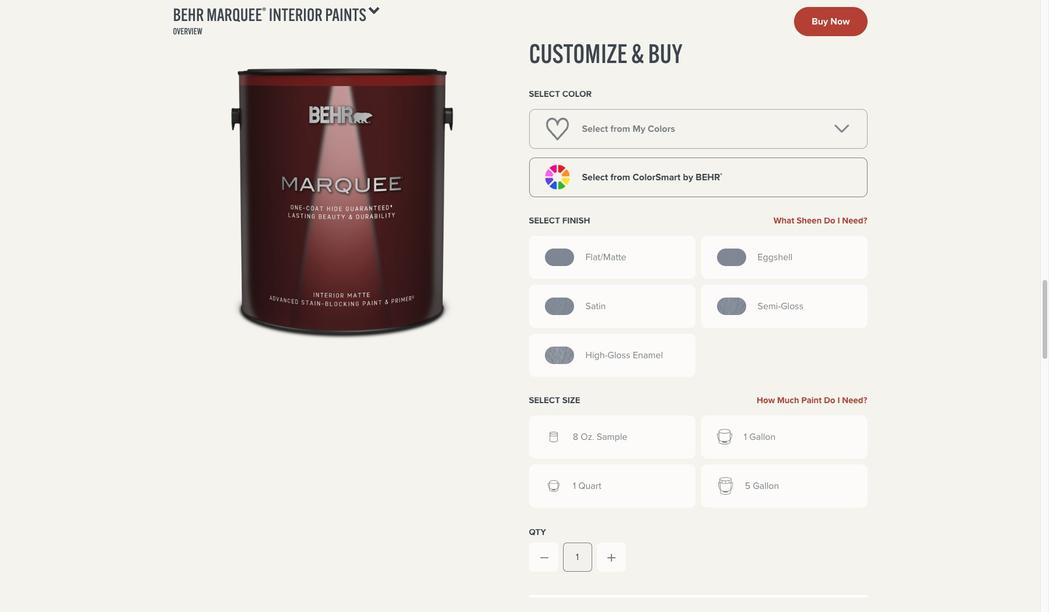 Task type: describe. For each thing, give the bounding box(es) containing it.
select for select color
[[529, 88, 561, 100]]

marquee
[[207, 4, 262, 26]]

need?
[[843, 394, 868, 407]]

2 i from the top
[[838, 394, 841, 407]]

what sheen do i need?
[[774, 214, 868, 227]]

much
[[778, 394, 800, 407]]

behr
[[173, 4, 204, 26]]

behr marquee ® interior paints
[[173, 4, 367, 26]]

do
[[825, 214, 836, 227]]

buy now
[[812, 14, 851, 28]]

finish
[[563, 214, 591, 227]]

select for select size
[[529, 394, 561, 407]]

how much paint do i need? link
[[757, 394, 868, 407]]

product can image of image
[[182, 42, 503, 364]]

buy
[[812, 14, 829, 28]]

buy
[[649, 37, 683, 70]]

buy now link
[[795, 7, 868, 36]]

how much paint do i need?
[[757, 394, 868, 407]]

1 i from the top
[[838, 214, 841, 227]]

paint
[[802, 394, 822, 407]]

customize
[[529, 37, 628, 70]]



Task type: vqa. For each thing, say whether or not it's contained in the screenshot.
"ULTRA PURE WHITE ® PPU18-06" at the bottom
no



Task type: locate. For each thing, give the bounding box(es) containing it.
size
[[563, 394, 581, 407]]

select finish
[[529, 214, 591, 227]]

color
[[563, 88, 592, 100]]

select for select finish
[[529, 214, 561, 227]]

how
[[757, 394, 776, 407]]

®
[[262, 5, 266, 18]]

1 vertical spatial i
[[838, 394, 841, 407]]

what sheen do i need? link
[[774, 214, 868, 227]]

3 select from the top
[[529, 394, 561, 407]]

qty
[[529, 526, 547, 539]]

paints
[[325, 4, 367, 26]]

i
[[838, 214, 841, 227], [838, 394, 841, 407]]

customize & buy
[[529, 37, 683, 70]]

overview
[[173, 26, 202, 37]]

sheen
[[797, 214, 822, 227]]

1 select from the top
[[529, 88, 561, 100]]

what
[[774, 214, 795, 227]]

&
[[632, 37, 645, 70]]

select
[[529, 88, 561, 100], [529, 214, 561, 227], [529, 394, 561, 407]]

select left color
[[529, 88, 561, 100]]

2 vertical spatial select
[[529, 394, 561, 407]]

do
[[825, 394, 836, 407]]

2 select from the top
[[529, 214, 561, 227]]

now
[[831, 14, 851, 28]]

interior
[[269, 4, 323, 26]]

select left the size
[[529, 394, 561, 407]]

select size
[[529, 394, 581, 407]]

0 vertical spatial i
[[838, 214, 841, 227]]

select color
[[529, 88, 592, 100]]

8oz quantity text field
[[563, 543, 592, 572]]

1 vertical spatial select
[[529, 214, 561, 227]]

0 vertical spatial select
[[529, 88, 561, 100]]

need?
[[843, 214, 868, 227]]

select left finish
[[529, 214, 561, 227]]



